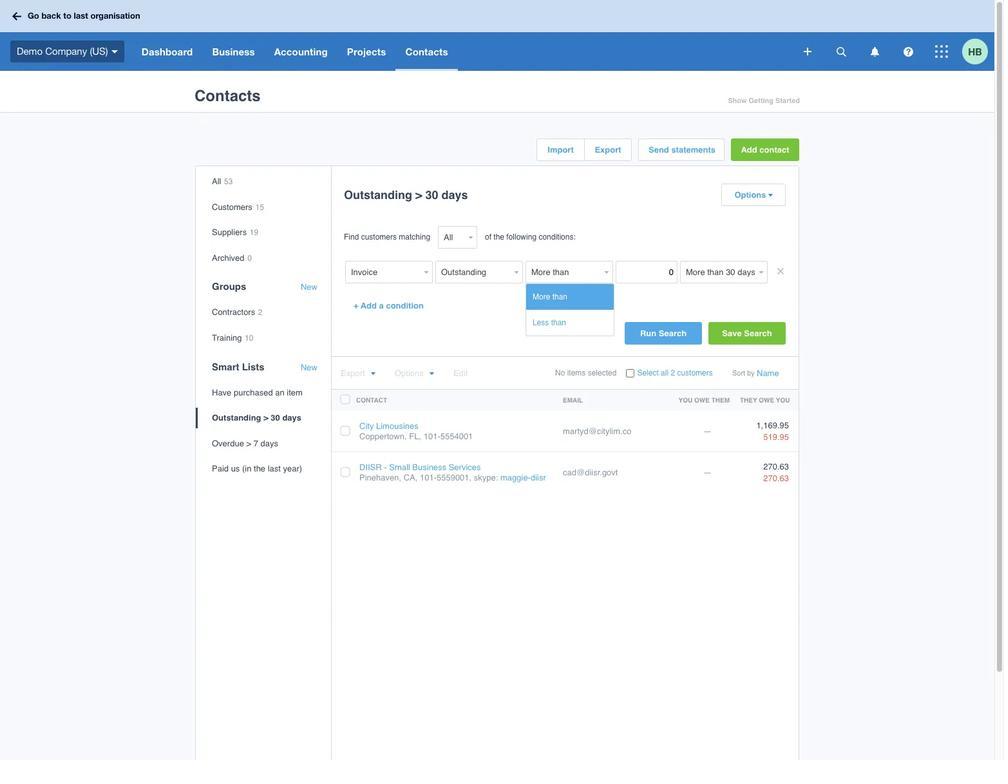 Task type: vqa. For each thing, say whether or not it's contained in the screenshot.
City Limousines link
yes



Task type: locate. For each thing, give the bounding box(es) containing it.
export up contact
[[341, 369, 365, 378]]

new link for smart lists
[[301, 363, 318, 373]]

export button up contact
[[341, 369, 375, 378]]

2 el image from the left
[[429, 372, 434, 376]]

find customers matching
[[344, 233, 431, 242]]

days down the item
[[283, 413, 302, 423]]

0 vertical spatial than
[[553, 293, 568, 302]]

add
[[741, 145, 758, 155], [361, 301, 377, 311]]

svg image right (us)
[[111, 50, 118, 53]]

you down select all 2 customers
[[679, 396, 693, 404]]

>
[[416, 188, 422, 202], [264, 413, 269, 423], [246, 439, 251, 448]]

send statements button
[[639, 139, 724, 160]]

options left el icon
[[735, 190, 767, 200]]

outstanding > 30 days up matching
[[344, 188, 468, 202]]

options for of the following conditions:
[[735, 190, 767, 200]]

1 new link from the top
[[301, 283, 318, 293]]

add left contact
[[741, 145, 758, 155]]

search inside save search button
[[745, 329, 772, 338]]

2 new link from the top
[[301, 363, 318, 373]]

options button
[[722, 184, 786, 206], [395, 369, 434, 378]]

maggie-
[[501, 473, 531, 483]]

options button for of the following conditions:
[[722, 184, 786, 206]]

— for 270.63
[[704, 468, 712, 478]]

sort
[[733, 369, 746, 378]]

1 horizontal spatial search
[[745, 329, 772, 338]]

2 right contractors
[[258, 308, 263, 317]]

0 horizontal spatial contacts
[[195, 87, 261, 105]]

save search button
[[709, 322, 786, 345]]

15
[[256, 203, 264, 212]]

19
[[250, 228, 259, 237]]

maggie-diisr link
[[501, 473, 546, 483]]

customers
[[212, 202, 253, 212]]

than for less than
[[551, 319, 567, 328]]

banner
[[0, 0, 995, 71]]

search
[[659, 329, 687, 338], [745, 329, 772, 338]]

small
[[389, 463, 410, 473]]

0 vertical spatial the
[[494, 233, 505, 242]]

1 horizontal spatial owe
[[759, 396, 775, 404]]

1 horizontal spatial outstanding
[[344, 188, 412, 202]]

statements
[[672, 145, 716, 155]]

options left edit at the top left of page
[[395, 369, 424, 378]]

0 horizontal spatial svg image
[[12, 12, 21, 20]]

export button
[[585, 139, 632, 160], [341, 369, 375, 378]]

> left 7
[[246, 439, 251, 448]]

add right the +
[[361, 301, 377, 311]]

53
[[224, 177, 233, 186]]

save
[[723, 329, 742, 338]]

0 horizontal spatial >
[[246, 439, 251, 448]]

outstanding > 30 days
[[344, 188, 468, 202], [212, 413, 302, 423]]

el image left edit at the top left of page
[[429, 372, 434, 376]]

by
[[748, 369, 755, 378]]

add contact button
[[731, 139, 800, 161]]

0 horizontal spatial options
[[395, 369, 424, 378]]

organisation
[[91, 10, 140, 21]]

owe for they
[[759, 396, 775, 404]]

accounting
[[274, 46, 328, 57]]

contacts down business dropdown button
[[195, 87, 261, 105]]

1 vertical spatial options
[[395, 369, 424, 378]]

1 270.63 from the top
[[764, 462, 789, 472]]

1 owe from the left
[[695, 396, 710, 404]]

export inside export button
[[595, 145, 622, 155]]

2 right all
[[671, 369, 675, 378]]

1 vertical spatial new link
[[301, 363, 318, 373]]

None text field
[[345, 261, 421, 284]]

el image up contact
[[370, 372, 375, 376]]

last right to
[[74, 10, 88, 21]]

send
[[649, 145, 669, 155]]

0 vertical spatial customers
[[361, 233, 397, 242]]

101- right the fl,
[[424, 432, 441, 441]]

customers right find
[[361, 233, 397, 242]]

outstanding
[[344, 188, 412, 202], [212, 413, 261, 423]]

paid us (in the last year)
[[212, 464, 302, 474]]

1 el image from the left
[[370, 372, 375, 376]]

svg image
[[12, 12, 21, 20], [936, 45, 949, 58], [111, 50, 118, 53]]

all
[[661, 369, 669, 378]]

groups
[[212, 281, 246, 292]]

0 horizontal spatial add
[[361, 301, 377, 311]]

1 vertical spatial options button
[[395, 369, 434, 378]]

have
[[212, 388, 232, 397]]

1 vertical spatial —
[[704, 468, 712, 478]]

days up all text field
[[442, 188, 468, 202]]

1 vertical spatial export
[[341, 369, 365, 378]]

1 horizontal spatial business
[[413, 463, 447, 473]]

None checkbox
[[627, 370, 635, 378]]

owe
[[695, 396, 710, 404], [759, 396, 775, 404]]

1 vertical spatial 270.63
[[764, 474, 789, 484]]

following
[[507, 233, 537, 242]]

0 horizontal spatial 2
[[258, 308, 263, 317]]

2 horizontal spatial >
[[416, 188, 422, 202]]

0 vertical spatial last
[[74, 10, 88, 21]]

1 vertical spatial outstanding > 30 days
[[212, 413, 302, 423]]

0 horizontal spatial outstanding > 30 days
[[212, 413, 302, 423]]

options for email
[[395, 369, 424, 378]]

svg image left hb
[[936, 45, 949, 58]]

projects
[[347, 46, 386, 57]]

1 vertical spatial than
[[551, 319, 567, 328]]

owe right they
[[759, 396, 775, 404]]

0 vertical spatial 2
[[258, 308, 263, 317]]

the right of
[[494, 233, 505, 242]]

contacts right projects
[[406, 46, 448, 57]]

el image
[[768, 193, 773, 198]]

search for run search
[[659, 329, 687, 338]]

customers 15
[[212, 202, 264, 212]]

last left year) on the bottom left
[[268, 464, 281, 474]]

el image
[[370, 372, 375, 376], [429, 372, 434, 376]]

select all 2 customers
[[638, 369, 713, 378]]

0 vertical spatial new link
[[301, 283, 318, 293]]

0 horizontal spatial el image
[[370, 372, 375, 376]]

270.63
[[764, 462, 789, 472], [764, 474, 789, 484]]

0 vertical spatial outstanding
[[344, 188, 412, 202]]

owe left the them in the bottom right of the page
[[695, 396, 710, 404]]

1 horizontal spatial options
[[735, 190, 767, 200]]

1 vertical spatial add
[[361, 301, 377, 311]]

you up 1,169.95
[[776, 396, 790, 404]]

0 vertical spatial 30
[[426, 188, 439, 202]]

0 horizontal spatial 30
[[271, 413, 280, 423]]

0 vertical spatial contacts
[[406, 46, 448, 57]]

2 — from the top
[[704, 468, 712, 478]]

1 horizontal spatial export button
[[585, 139, 632, 160]]

of
[[485, 233, 492, 242]]

the
[[494, 233, 505, 242], [254, 464, 266, 474]]

you
[[679, 396, 693, 404], [776, 396, 790, 404]]

1 horizontal spatial options button
[[722, 184, 786, 206]]

— for 1,169.95
[[704, 426, 712, 436]]

svg image left go
[[12, 12, 21, 20]]

search right run
[[659, 329, 687, 338]]

customers up you owe them
[[678, 369, 713, 378]]

1 horizontal spatial you
[[776, 396, 790, 404]]

2 owe from the left
[[759, 396, 775, 404]]

0 vertical spatial >
[[416, 188, 422, 202]]

svg image inside demo company (us) popup button
[[111, 50, 118, 53]]

1 horizontal spatial add
[[741, 145, 758, 155]]

1 vertical spatial export button
[[341, 369, 375, 378]]

1 horizontal spatial el image
[[429, 372, 434, 376]]

0 horizontal spatial options button
[[395, 369, 434, 378]]

than right less on the top of the page
[[551, 319, 567, 328]]

the right (in
[[254, 464, 266, 474]]

demo company (us) button
[[0, 32, 132, 71]]

0 vertical spatial business
[[212, 46, 255, 57]]

business inside business dropdown button
[[212, 46, 255, 57]]

2 inside contractors 2
[[258, 308, 263, 317]]

no items selected
[[556, 369, 617, 378]]

0 vertical spatial 270.63
[[764, 462, 789, 472]]

1 vertical spatial customers
[[678, 369, 713, 378]]

0 horizontal spatial search
[[659, 329, 687, 338]]

options button down add contact button
[[722, 184, 786, 206]]

1 — from the top
[[704, 426, 712, 436]]

navigation
[[132, 32, 795, 71]]

30 down an
[[271, 413, 280, 423]]

2 vertical spatial days
[[261, 439, 278, 448]]

business
[[212, 46, 255, 57], [413, 463, 447, 473]]

2 new from the top
[[301, 363, 318, 372]]

1 horizontal spatial customers
[[678, 369, 713, 378]]

2 search from the left
[[745, 329, 772, 338]]

0 vertical spatial 101-
[[424, 432, 441, 441]]

outstanding up find customers matching on the top of page
[[344, 188, 412, 202]]

new for groups
[[301, 283, 318, 292]]

1 horizontal spatial the
[[494, 233, 505, 242]]

+ add a condition button
[[344, 295, 434, 317]]

0 vertical spatial options button
[[722, 184, 786, 206]]

outstanding > 30 days down "have purchased an item"
[[212, 413, 302, 423]]

find
[[344, 233, 359, 242]]

1 vertical spatial 30
[[271, 413, 280, 423]]

0 horizontal spatial the
[[254, 464, 266, 474]]

—
[[704, 426, 712, 436], [704, 468, 712, 478]]

1 horizontal spatial outstanding > 30 days
[[344, 188, 468, 202]]

pinehaven,
[[360, 473, 402, 483]]

go back to last organisation link
[[8, 5, 148, 28]]

2
[[258, 308, 263, 317], [671, 369, 675, 378]]

cad@diisr.govt
[[563, 468, 618, 478]]

1 horizontal spatial >
[[264, 413, 269, 423]]

0 horizontal spatial business
[[212, 46, 255, 57]]

0 vertical spatial add
[[741, 145, 758, 155]]

diisr - small business services link
[[360, 463, 481, 473]]

days right 7
[[261, 439, 278, 448]]

last inside banner
[[74, 10, 88, 21]]

all
[[212, 177, 221, 186]]

30 up matching
[[426, 188, 439, 202]]

1 horizontal spatial last
[[268, 464, 281, 474]]

0 vertical spatial new
[[301, 283, 318, 292]]

101- down diisr - small business services link
[[420, 473, 437, 483]]

> down "have purchased an item"
[[264, 413, 269, 423]]

> up matching
[[416, 188, 422, 202]]

started
[[776, 97, 800, 105]]

0 vertical spatial days
[[442, 188, 468, 202]]

1 vertical spatial business
[[413, 463, 447, 473]]

None text field
[[526, 261, 602, 284], [616, 261, 678, 284], [681, 261, 757, 284], [526, 261, 602, 284], [616, 261, 678, 284], [681, 261, 757, 284]]

limousines
[[376, 421, 419, 431]]

270.63 270.63
[[764, 462, 789, 484]]

customers
[[361, 233, 397, 242], [678, 369, 713, 378]]

1 new from the top
[[301, 283, 318, 292]]

(us)
[[90, 46, 108, 57]]

no
[[556, 369, 565, 378]]

el image inside export button
[[370, 372, 375, 376]]

svg image
[[837, 47, 846, 56], [871, 47, 879, 56], [904, 47, 914, 56], [804, 48, 812, 55]]

export right import button
[[595, 145, 622, 155]]

1 you from the left
[[679, 396, 693, 404]]

0 vertical spatial —
[[704, 426, 712, 436]]

All text field
[[438, 226, 466, 249]]

1 vertical spatial 101-
[[420, 473, 437, 483]]

outstanding up overdue > 7 days
[[212, 413, 261, 423]]

lists
[[242, 361, 265, 372]]

than right "more"
[[553, 293, 568, 302]]

search inside the run search button
[[659, 329, 687, 338]]

search right 'save'
[[745, 329, 772, 338]]

0 vertical spatial options
[[735, 190, 767, 200]]

1 search from the left
[[659, 329, 687, 338]]

5559001,
[[437, 473, 472, 483]]

export button right import button
[[585, 139, 632, 160]]

0 vertical spatial outstanding > 30 days
[[344, 188, 468, 202]]

all 53
[[212, 177, 233, 186]]

export for the leftmost export button
[[341, 369, 365, 378]]

1 vertical spatial days
[[283, 413, 302, 423]]

1 vertical spatial new
[[301, 363, 318, 372]]

101- inside diisr - small business services pinehaven, ca, 101-5559001, skype: maggie-diisr
[[420, 473, 437, 483]]

0 horizontal spatial owe
[[695, 396, 710, 404]]

1 vertical spatial outstanding
[[212, 413, 261, 423]]

1 horizontal spatial svg image
[[111, 50, 118, 53]]

0 vertical spatial export
[[595, 145, 622, 155]]

hb
[[969, 45, 983, 57]]

options button left edit at the top left of page
[[395, 369, 434, 378]]

0 horizontal spatial last
[[74, 10, 88, 21]]

1 horizontal spatial days
[[283, 413, 302, 423]]

business inside diisr - small business services pinehaven, ca, 101-5559001, skype: maggie-diisr
[[413, 463, 447, 473]]

1 horizontal spatial contacts
[[406, 46, 448, 57]]

2 horizontal spatial svg image
[[936, 45, 949, 58]]

1 vertical spatial 2
[[671, 369, 675, 378]]

1 horizontal spatial export
[[595, 145, 622, 155]]

0 horizontal spatial you
[[679, 396, 693, 404]]

0 horizontal spatial export
[[341, 369, 365, 378]]



Task type: describe. For each thing, give the bounding box(es) containing it.
projects button
[[338, 32, 396, 71]]

contractors 2
[[212, 308, 263, 317]]

banner containing hb
[[0, 0, 995, 71]]

dashboard
[[142, 46, 193, 57]]

10
[[245, 334, 254, 343]]

than for more than
[[553, 293, 568, 302]]

1,169.95
[[757, 421, 789, 430]]

2 you from the left
[[776, 396, 790, 404]]

1 vertical spatial the
[[254, 464, 266, 474]]

go back to last organisation
[[28, 10, 140, 21]]

city limousines coppertown, fl, 101-5554001
[[360, 421, 473, 441]]

svg image inside go back to last organisation link
[[12, 12, 21, 20]]

navigation containing dashboard
[[132, 32, 795, 71]]

contacts inside contacts dropdown button
[[406, 46, 448, 57]]

matching
[[399, 233, 431, 242]]

ca,
[[404, 473, 418, 483]]

sort by name
[[733, 369, 780, 378]]

0
[[248, 254, 252, 263]]

training 10
[[212, 333, 254, 343]]

2 horizontal spatial days
[[442, 188, 468, 202]]

select
[[638, 369, 659, 378]]

us
[[231, 464, 240, 474]]

selected
[[588, 369, 617, 378]]

import
[[548, 145, 574, 155]]

new link for groups
[[301, 283, 318, 293]]

less than
[[533, 319, 567, 328]]

city
[[360, 421, 374, 431]]

7
[[254, 439, 258, 448]]

el image for export
[[370, 372, 375, 376]]

a
[[379, 301, 384, 311]]

0 horizontal spatial customers
[[361, 233, 397, 242]]

suppliers
[[212, 228, 247, 237]]

+ add a condition
[[354, 301, 424, 311]]

show
[[728, 97, 747, 105]]

2 vertical spatial >
[[246, 439, 251, 448]]

have purchased an item
[[212, 388, 303, 397]]

accounting button
[[265, 32, 338, 71]]

519.95
[[764, 432, 789, 442]]

el image for options
[[429, 372, 434, 376]]

run search
[[641, 329, 687, 338]]

martyd@citylim.co
[[563, 426, 632, 436]]

archived
[[212, 253, 245, 263]]

them
[[712, 396, 730, 404]]

more than
[[533, 293, 568, 302]]

show getting started link
[[728, 93, 800, 108]]

add contact
[[741, 145, 790, 155]]

contacts button
[[396, 32, 458, 71]]

0 vertical spatial export button
[[585, 139, 632, 160]]

0 horizontal spatial outstanding
[[212, 413, 261, 423]]

-
[[384, 463, 387, 473]]

101- inside the city limousines coppertown, fl, 101-5554001
[[424, 432, 441, 441]]

coppertown,
[[360, 432, 407, 441]]

1 vertical spatial >
[[264, 413, 269, 423]]

0 horizontal spatial export button
[[341, 369, 375, 378]]

dashboard link
[[132, 32, 203, 71]]

fl,
[[409, 432, 422, 441]]

2 270.63 from the top
[[764, 474, 789, 484]]

hb button
[[963, 32, 995, 71]]

back
[[42, 10, 61, 21]]

to
[[63, 10, 71, 21]]

owe for you
[[695, 396, 710, 404]]

diisr - small business services pinehaven, ca, 101-5559001, skype: maggie-diisr
[[360, 463, 546, 483]]

skype:
[[474, 473, 498, 483]]

condition
[[386, 301, 424, 311]]

(in
[[242, 464, 252, 474]]

name
[[757, 369, 780, 378]]

Outstanding text field
[[436, 261, 512, 284]]

you owe them
[[679, 396, 730, 404]]

overdue > 7 days
[[212, 439, 278, 448]]

city limousines link
[[360, 421, 419, 431]]

edit
[[454, 369, 468, 378]]

they
[[740, 396, 758, 404]]

overdue
[[212, 439, 244, 448]]

smart lists
[[212, 361, 265, 372]]

1,169.95 519.95
[[757, 421, 789, 442]]

demo company (us)
[[17, 46, 108, 57]]

contact
[[760, 145, 790, 155]]

getting
[[749, 97, 774, 105]]

less
[[533, 319, 549, 328]]

+
[[354, 301, 359, 311]]

business button
[[203, 32, 265, 71]]

contractors
[[212, 308, 255, 317]]

export for topmost export button
[[595, 145, 622, 155]]

options button for email
[[395, 369, 434, 378]]

1 horizontal spatial 30
[[426, 188, 439, 202]]

smart
[[212, 361, 239, 372]]

search for save search
[[745, 329, 772, 338]]

contact
[[356, 396, 387, 404]]

training
[[212, 333, 242, 343]]

diisr
[[531, 473, 546, 483]]

1 horizontal spatial 2
[[671, 369, 675, 378]]

demo
[[17, 46, 43, 57]]

import button
[[537, 139, 585, 160]]

item
[[287, 388, 303, 397]]

0 horizontal spatial days
[[261, 439, 278, 448]]

edit button
[[454, 369, 468, 378]]

save search
[[723, 329, 772, 338]]

1 vertical spatial last
[[268, 464, 281, 474]]

more
[[533, 293, 551, 302]]

new for smart lists
[[301, 363, 318, 372]]

5554001
[[441, 432, 473, 441]]

show getting started
[[728, 97, 800, 105]]

email
[[563, 396, 583, 404]]

year)
[[283, 464, 302, 474]]

1 vertical spatial contacts
[[195, 87, 261, 105]]

company
[[45, 46, 87, 57]]



